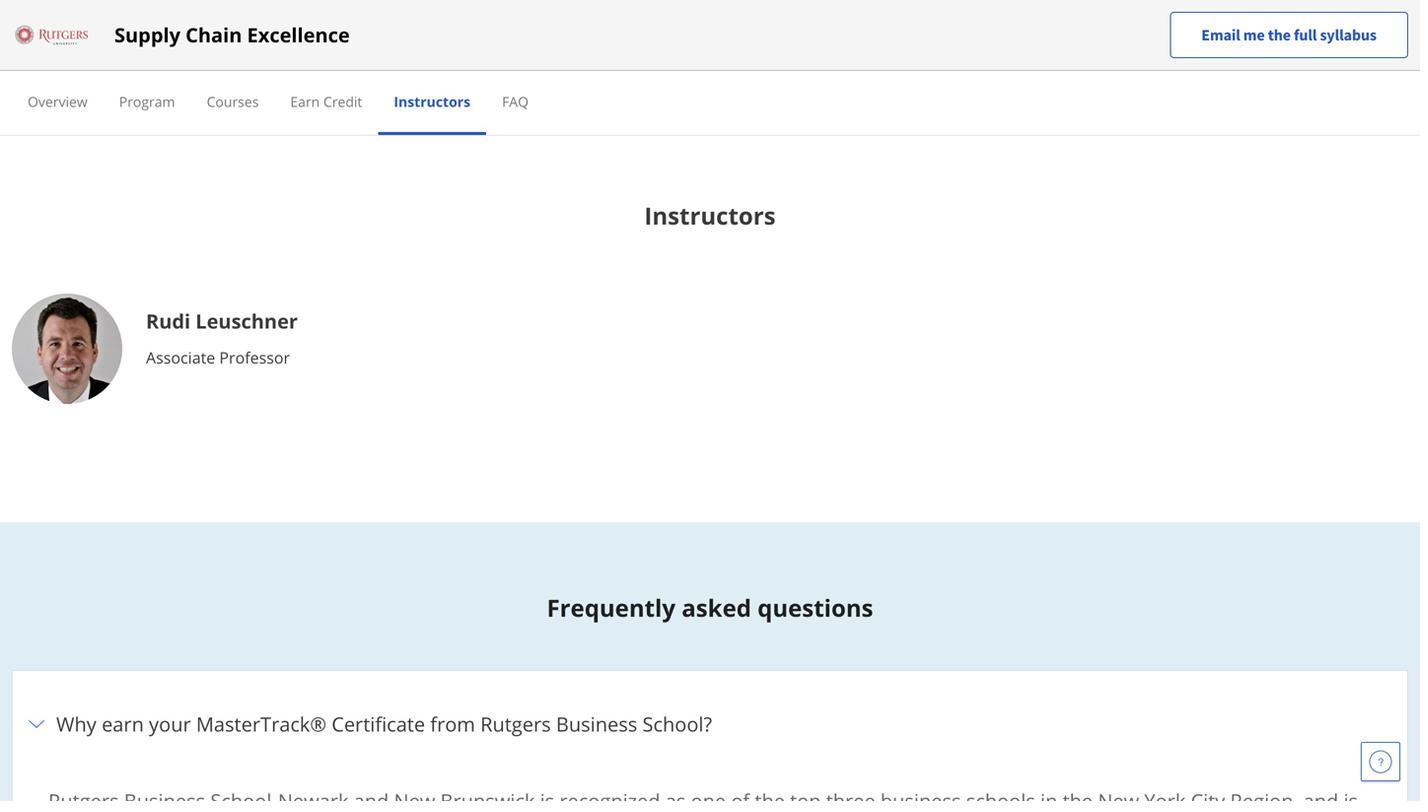 Task type: vqa. For each thing, say whether or not it's contained in the screenshot.
'instructors' within Certificate Menu element
yes



Task type: locate. For each thing, give the bounding box(es) containing it.
rutgers university image
[[12, 19, 91, 51]]

1 horizontal spatial instructors
[[644, 199, 776, 232]]

instructors
[[394, 92, 471, 111], [644, 199, 776, 232]]

excellence
[[247, 21, 350, 48]]

program
[[119, 92, 175, 111]]

rudi leuschner image
[[12, 294, 122, 404]]

chain
[[186, 21, 242, 48]]

frequently
[[547, 592, 676, 624]]

frequently asked questions
[[547, 592, 873, 624]]

help center image
[[1369, 751, 1393, 774]]

your
[[149, 711, 191, 738]]

rudi
[[146, 307, 190, 335]]

full
[[1294, 25, 1317, 45]]

email
[[1202, 25, 1241, 45]]

credit
[[323, 92, 362, 111]]

me
[[1244, 25, 1265, 45]]

questions
[[758, 592, 873, 624]]

supply chain excellence
[[114, 21, 350, 48]]

0 horizontal spatial instructors
[[394, 92, 471, 111]]

faq
[[502, 92, 529, 111]]

certificate menu element
[[12, 71, 1408, 135]]

why
[[56, 711, 97, 738]]

business
[[556, 711, 637, 738]]

why earn your mastertrack® certificate from rutgers business school? list item
[[12, 670, 1408, 802]]

chevron right image
[[25, 713, 48, 737]]

courses link
[[207, 92, 259, 111]]

instructors link
[[394, 92, 471, 111]]

email me the full syllabus button
[[1170, 12, 1408, 58]]

earn
[[290, 92, 320, 111]]

mastertrack®
[[196, 711, 326, 738]]

why earn your mastertrack® certificate from rutgers business school?
[[56, 711, 712, 738]]

0 vertical spatial instructors
[[394, 92, 471, 111]]

courses
[[207, 92, 259, 111]]

email me the full syllabus
[[1202, 25, 1377, 45]]

the
[[1268, 25, 1291, 45]]



Task type: describe. For each thing, give the bounding box(es) containing it.
school?
[[643, 711, 712, 738]]

associate professor
[[146, 347, 290, 368]]

program link
[[119, 92, 175, 111]]

associate
[[146, 347, 215, 368]]

supply
[[114, 21, 180, 48]]

rutgers
[[480, 711, 551, 738]]

overview link
[[28, 92, 88, 111]]

why earn your mastertrack® certificate from rutgers business school? button
[[25, 683, 1396, 766]]

overview
[[28, 92, 88, 111]]

professor
[[219, 347, 290, 368]]

earn credit link
[[290, 92, 362, 111]]

from
[[430, 711, 475, 738]]

instructors inside certificate menu element
[[394, 92, 471, 111]]

leuschner
[[196, 307, 298, 335]]

earn
[[102, 711, 144, 738]]

syllabus
[[1320, 25, 1377, 45]]

certificate
[[332, 711, 425, 738]]

1 vertical spatial instructors
[[644, 199, 776, 232]]

earn credit
[[290, 92, 362, 111]]

asked
[[682, 592, 752, 624]]

faq link
[[502, 92, 529, 111]]

rudi leuschner
[[146, 307, 298, 335]]



